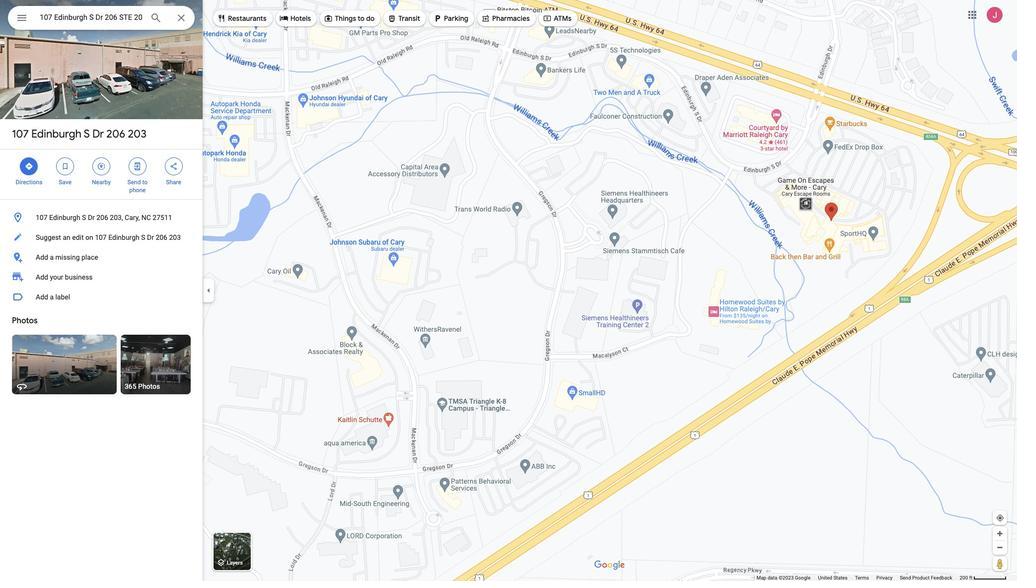 Task type: describe. For each thing, give the bounding box(es) containing it.
add a missing place
[[36, 253, 98, 261]]

add a label button
[[0, 287, 203, 307]]

203,
[[110, 214, 123, 222]]

edinburgh for 107 edinburgh s dr 206 203, cary, nc 27511
[[49, 214, 80, 222]]

 search field
[[8, 6, 195, 32]]

photos inside "button"
[[138, 383, 160, 391]]

send for send product feedback
[[901, 576, 912, 581]]

place
[[82, 253, 98, 261]]

send product feedback
[[901, 576, 953, 581]]

107 edinburgh s dr 206 203
[[12, 127, 147, 141]]

actions for 107 edinburgh s dr 206 203 region
[[0, 150, 203, 199]]

200 ft
[[960, 576, 973, 581]]

 atms
[[543, 13, 572, 24]]


[[217, 13, 226, 24]]

107 edinburgh s dr 206 203 main content
[[0, 0, 203, 581]]

2 vertical spatial s
[[141, 234, 145, 242]]

google account: james peterson  
(james.peterson1902@gmail.com) image
[[988, 7, 1003, 23]]

united states
[[819, 576, 848, 581]]


[[280, 13, 289, 24]]

send for send to phone
[[128, 179, 141, 186]]

zoom out image
[[997, 544, 1004, 552]]

privacy button
[[877, 575, 893, 581]]

things
[[335, 14, 356, 23]]

0 vertical spatial photos
[[12, 316, 38, 326]]

add a label
[[36, 293, 70, 301]]


[[388, 13, 397, 24]]

365 photos button
[[121, 335, 191, 395]]

do
[[366, 14, 375, 23]]

show street view coverage image
[[993, 557, 1008, 572]]

365
[[125, 383, 136, 391]]

s for 203
[[84, 127, 90, 141]]

missing
[[55, 253, 80, 261]]

terms button
[[856, 575, 870, 581]]

ft
[[970, 576, 973, 581]]


[[169, 161, 178, 172]]

206 for 203,
[[97, 214, 108, 222]]

to inside  things to do
[[358, 14, 365, 23]]

365 photos
[[125, 383, 160, 391]]

hotels
[[291, 14, 311, 23]]

parking
[[444, 14, 469, 23]]

206 for 203
[[107, 127, 125, 141]]

suggest an edit on 107 edinburgh s dr 206 203 button
[[0, 228, 203, 248]]

united
[[819, 576, 833, 581]]

107 edinburgh s dr 206 203, cary, nc 27511
[[36, 214, 172, 222]]

show your location image
[[996, 514, 1005, 523]]

pharmacies
[[493, 14, 530, 23]]

107 for 107 edinburgh s dr 206 203
[[12, 127, 29, 141]]

atms
[[554, 14, 572, 23]]

add for add a missing place
[[36, 253, 48, 261]]

edit
[[72, 234, 84, 242]]

 things to do
[[324, 13, 375, 24]]

s for 203,
[[82, 214, 86, 222]]

2 vertical spatial 206
[[156, 234, 167, 242]]


[[25, 161, 33, 172]]

200
[[960, 576, 969, 581]]

collapse side panel image
[[203, 285, 214, 296]]

200 ft button
[[960, 576, 1007, 581]]

send product feedback button
[[901, 575, 953, 581]]

send to phone
[[128, 179, 148, 194]]

203 inside button
[[169, 234, 181, 242]]

a for label
[[50, 293, 54, 301]]


[[133, 161, 142, 172]]

add your business
[[36, 273, 93, 281]]

nc
[[142, 214, 151, 222]]

an
[[63, 234, 70, 242]]



Task type: locate. For each thing, give the bounding box(es) containing it.
1 vertical spatial 206
[[97, 214, 108, 222]]

phone
[[129, 187, 146, 194]]

1 vertical spatial edinburgh
[[49, 214, 80, 222]]

s up on
[[82, 214, 86, 222]]

©2023
[[779, 576, 794, 581]]

206
[[107, 127, 125, 141], [97, 214, 108, 222], [156, 234, 167, 242]]

edinburgh down 203,
[[108, 234, 140, 242]]

send left product at the bottom of page
[[901, 576, 912, 581]]

107 right on
[[95, 234, 107, 242]]


[[433, 13, 442, 24]]

1 vertical spatial a
[[50, 293, 54, 301]]

0 vertical spatial s
[[84, 127, 90, 141]]

1 horizontal spatial to
[[358, 14, 365, 23]]

to up phone
[[142, 179, 148, 186]]


[[97, 161, 106, 172]]

107 up the suggest
[[36, 214, 48, 222]]

107 edinburgh s dr 206 203, cary, nc 27511 button
[[0, 208, 203, 228]]

google maps element
[[0, 0, 1018, 581]]

dr for 203
[[92, 127, 104, 141]]

suggest an edit on 107 edinburgh s dr 206 203
[[36, 234, 181, 242]]

add for add a label
[[36, 293, 48, 301]]

107 Edinburgh S Dr 206 STE 203, Cary, NC 27511 field
[[8, 6, 195, 30]]


[[61, 161, 70, 172]]

2 vertical spatial add
[[36, 293, 48, 301]]

1 horizontal spatial send
[[901, 576, 912, 581]]

1 horizontal spatial 107
[[36, 214, 48, 222]]

1 horizontal spatial 203
[[169, 234, 181, 242]]

1 vertical spatial add
[[36, 273, 48, 281]]

203 up 
[[128, 127, 147, 141]]


[[482, 13, 491, 24]]

dr down the nc
[[147, 234, 154, 242]]

107 up  at the left top
[[12, 127, 29, 141]]

1 vertical spatial 203
[[169, 234, 181, 242]]

photos down add a label
[[12, 316, 38, 326]]

s
[[84, 127, 90, 141], [82, 214, 86, 222], [141, 234, 145, 242]]

footer
[[757, 575, 960, 581]]

206 down the 27511
[[156, 234, 167, 242]]

directions
[[16, 179, 42, 186]]

0 vertical spatial 203
[[128, 127, 147, 141]]

save
[[59, 179, 72, 186]]

203
[[128, 127, 147, 141], [169, 234, 181, 242]]

2 vertical spatial dr
[[147, 234, 154, 242]]

3 add from the top
[[36, 293, 48, 301]]

dr for 203,
[[88, 214, 95, 222]]

107
[[12, 127, 29, 141], [36, 214, 48, 222], [95, 234, 107, 242]]

none field inside 107 edinburgh s dr 206 ste 203, cary, nc 27511 field
[[40, 11, 142, 23]]

a for missing
[[50, 253, 54, 261]]

united states button
[[819, 575, 848, 581]]

restaurants
[[228, 14, 267, 23]]

google
[[796, 576, 811, 581]]

 pharmacies
[[482, 13, 530, 24]]

send up phone
[[128, 179, 141, 186]]

label
[[55, 293, 70, 301]]

dr
[[92, 127, 104, 141], [88, 214, 95, 222], [147, 234, 154, 242]]

add for add your business
[[36, 273, 48, 281]]

0 horizontal spatial photos
[[12, 316, 38, 326]]

107 for 107 edinburgh s dr 206 203, cary, nc 27511
[[36, 214, 48, 222]]

send inside send to phone
[[128, 179, 141, 186]]

a left missing
[[50, 253, 54, 261]]

s down the nc
[[141, 234, 145, 242]]

map data ©2023 google
[[757, 576, 811, 581]]

cary,
[[125, 214, 140, 222]]

to
[[358, 14, 365, 23], [142, 179, 148, 186]]

0 horizontal spatial to
[[142, 179, 148, 186]]

1 a from the top
[[50, 253, 54, 261]]

0 vertical spatial to
[[358, 14, 365, 23]]

privacy
[[877, 576, 893, 581]]

2 vertical spatial edinburgh
[[108, 234, 140, 242]]

0 vertical spatial 107
[[12, 127, 29, 141]]

add down the suggest
[[36, 253, 48, 261]]

1 vertical spatial photos
[[138, 383, 160, 391]]

dr up 
[[92, 127, 104, 141]]

1 vertical spatial 107
[[36, 214, 48, 222]]

feedback
[[932, 576, 953, 581]]

1 vertical spatial s
[[82, 214, 86, 222]]

s up 'actions for 107 edinburgh s dr 206 203' region
[[84, 127, 90, 141]]

 button
[[8, 6, 36, 32]]

1 vertical spatial send
[[901, 576, 912, 581]]

a
[[50, 253, 54, 261], [50, 293, 54, 301]]

to inside send to phone
[[142, 179, 148, 186]]

nearby
[[92, 179, 111, 186]]

2 a from the top
[[50, 293, 54, 301]]

206 up 'actions for 107 edinburgh s dr 206 203' region
[[107, 127, 125, 141]]

your
[[50, 273, 63, 281]]

photos right 365
[[138, 383, 160, 391]]

edinburgh up  in the left of the page
[[31, 127, 82, 141]]

edinburgh for 107 edinburgh s dr 206 203
[[31, 127, 82, 141]]

1 add from the top
[[36, 253, 48, 261]]

0 vertical spatial add
[[36, 253, 48, 261]]

add a missing place button
[[0, 248, 203, 267]]

0 horizontal spatial 203
[[128, 127, 147, 141]]

footer containing map data ©2023 google
[[757, 575, 960, 581]]

0 vertical spatial 206
[[107, 127, 125, 141]]


[[543, 13, 552, 24]]

edinburgh
[[31, 127, 82, 141], [49, 214, 80, 222], [108, 234, 140, 242]]

terms
[[856, 576, 870, 581]]


[[16, 11, 28, 25]]

0 vertical spatial edinburgh
[[31, 127, 82, 141]]

add left "label"
[[36, 293, 48, 301]]

suggest
[[36, 234, 61, 242]]

share
[[166, 179, 181, 186]]

1 vertical spatial dr
[[88, 214, 95, 222]]

map
[[757, 576, 767, 581]]

2 add from the top
[[36, 273, 48, 281]]

0 vertical spatial a
[[50, 253, 54, 261]]

 transit
[[388, 13, 420, 24]]

add your business link
[[0, 267, 203, 287]]

send inside button
[[901, 576, 912, 581]]

layers
[[227, 560, 243, 567]]

on
[[85, 234, 93, 242]]

edinburgh up an
[[49, 214, 80, 222]]

business
[[65, 273, 93, 281]]

203 down the 27511
[[169, 234, 181, 242]]

footer inside google maps element
[[757, 575, 960, 581]]

1 horizontal spatial photos
[[138, 383, 160, 391]]

a left "label"
[[50, 293, 54, 301]]

107 inside suggest an edit on 107 edinburgh s dr 206 203 button
[[95, 234, 107, 242]]

states
[[834, 576, 848, 581]]

data
[[768, 576, 778, 581]]

product
[[913, 576, 930, 581]]

0 horizontal spatial 107
[[12, 127, 29, 141]]

None field
[[40, 11, 142, 23]]

photos
[[12, 316, 38, 326], [138, 383, 160, 391]]

zoom in image
[[997, 530, 1004, 538]]

2 vertical spatial 107
[[95, 234, 107, 242]]

add
[[36, 253, 48, 261], [36, 273, 48, 281], [36, 293, 48, 301]]

0 vertical spatial dr
[[92, 127, 104, 141]]

add left your
[[36, 273, 48, 281]]

dr up on
[[88, 214, 95, 222]]

206 left 203,
[[97, 214, 108, 222]]

0 vertical spatial send
[[128, 179, 141, 186]]

107 inside 107 edinburgh s dr 206 203, cary, nc 27511 button
[[36, 214, 48, 222]]

 parking
[[433, 13, 469, 24]]


[[324, 13, 333, 24]]

send
[[128, 179, 141, 186], [901, 576, 912, 581]]

 hotels
[[280, 13, 311, 24]]

1 vertical spatial to
[[142, 179, 148, 186]]

0 horizontal spatial send
[[128, 179, 141, 186]]

27511
[[153, 214, 172, 222]]

to left do at left
[[358, 14, 365, 23]]

 restaurants
[[217, 13, 267, 24]]

2 horizontal spatial 107
[[95, 234, 107, 242]]

transit
[[399, 14, 420, 23]]



Task type: vqa. For each thing, say whether or not it's contained in the screenshot.


